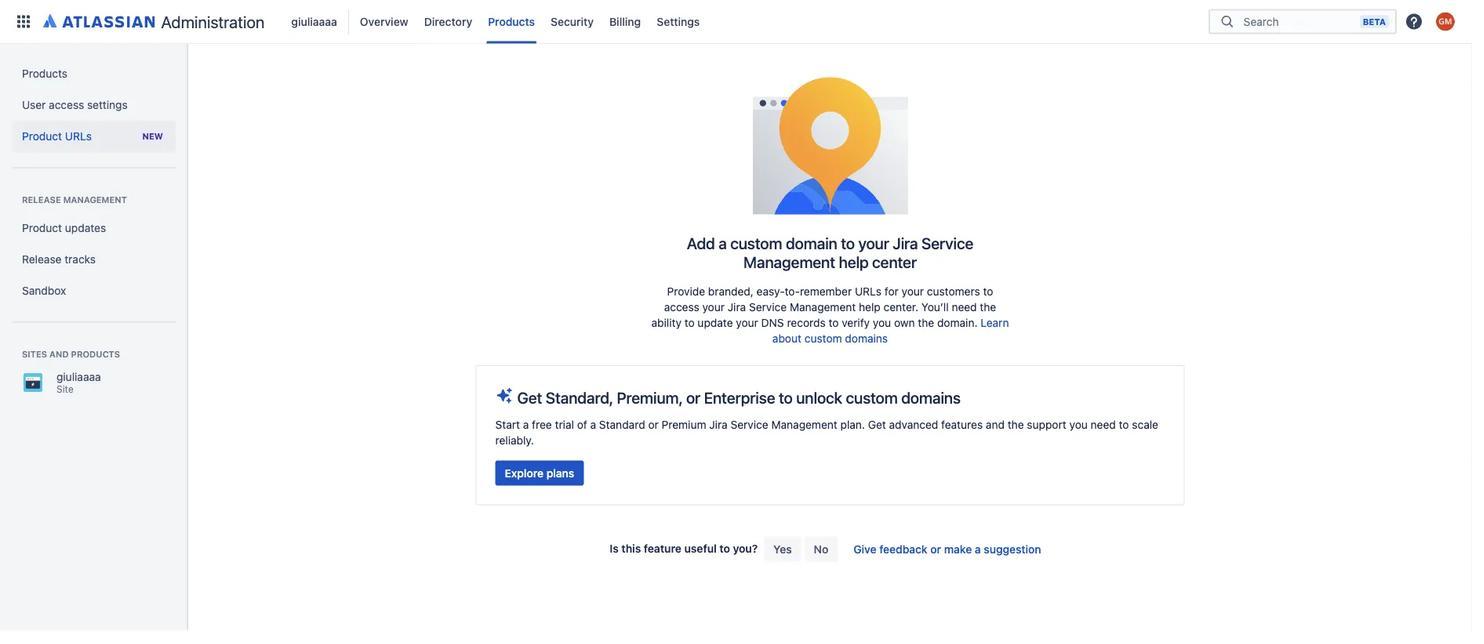 Task type: locate. For each thing, give the bounding box(es) containing it.
1 vertical spatial get
[[868, 419, 887, 432]]

1 vertical spatial management
[[790, 301, 856, 314]]

and
[[49, 350, 69, 360], [986, 419, 1005, 432]]

get right plan.
[[868, 419, 887, 432]]

help
[[839, 253, 869, 272], [859, 301, 881, 314]]

1 horizontal spatial urls
[[855, 286, 882, 299]]

1 horizontal spatial access
[[664, 301, 700, 314]]

1 horizontal spatial and
[[986, 419, 1005, 432]]

management inside provide branded, easy-to-remember urls for your customers to access your jira service management help center. you'll need the ability to update your dns records to verify you own the domain.
[[790, 301, 856, 314]]

0 vertical spatial product
[[22, 130, 62, 143]]

need inside provide branded, easy-to-remember urls for your customers to access your jira service management help center. you'll need the ability to update your dns records to verify you own the domain.
[[952, 301, 977, 314]]

1 vertical spatial help
[[859, 301, 881, 314]]

0 vertical spatial products
[[488, 15, 535, 28]]

urls
[[65, 130, 92, 143], [855, 286, 882, 299]]

product up release tracks
[[22, 222, 62, 235]]

domains
[[845, 333, 888, 346], [902, 389, 961, 407]]

a left 'free'
[[523, 419, 529, 432]]

administration
[[161, 12, 265, 31]]

0 horizontal spatial domains
[[845, 333, 888, 346]]

custom up plan.
[[846, 389, 898, 407]]

1 release from the top
[[22, 195, 61, 205]]

get inside start a free trial of a standard or premium jira service management plan. get advanced features and the support you need to scale reliably.
[[868, 419, 887, 432]]

beta
[[1364, 16, 1386, 27]]

urls down user access settings
[[65, 130, 92, 143]]

release for release tracks
[[22, 253, 62, 266]]

service
[[922, 234, 974, 253], [749, 301, 787, 314], [731, 419, 769, 432]]

1 horizontal spatial or
[[687, 389, 701, 407]]

0 vertical spatial custom
[[731, 234, 783, 253]]

premium
[[662, 419, 707, 432]]

no button
[[805, 538, 838, 563]]

give
[[854, 544, 877, 556]]

1 vertical spatial need
[[1091, 419, 1116, 432]]

giuliaaaa down sites and products
[[56, 371, 101, 384]]

or
[[687, 389, 701, 407], [648, 419, 659, 432], [931, 544, 942, 556]]

you inside provide branded, easy-to-remember urls for your customers to access your jira service management help center. you'll need the ability to update your dns records to verify you own the domain.
[[873, 317, 892, 330]]

you
[[873, 317, 892, 330], [1070, 419, 1088, 432]]

1 horizontal spatial custom
[[805, 333, 842, 346]]

0 horizontal spatial get
[[517, 389, 542, 407]]

2 vertical spatial the
[[1008, 419, 1024, 432]]

or down the premium,
[[648, 419, 659, 432]]

0 horizontal spatial custom
[[731, 234, 783, 253]]

settings link
[[652, 9, 705, 34]]

to right ability
[[685, 317, 695, 330]]

0 horizontal spatial you
[[873, 317, 892, 330]]

1 vertical spatial giuliaaaa
[[56, 371, 101, 384]]

0 vertical spatial urls
[[65, 130, 92, 143]]

1 horizontal spatial domains
[[902, 389, 961, 407]]

service down easy- at right
[[749, 301, 787, 314]]

the
[[980, 301, 997, 314], [918, 317, 935, 330], [1008, 419, 1024, 432]]

you inside start a free trial of a standard or premium jira service management plan. get advanced features and the support you need to scale reliably.
[[1070, 419, 1088, 432]]

premium,
[[617, 389, 683, 407]]

service up customers
[[922, 234, 974, 253]]

1 vertical spatial you
[[1070, 419, 1088, 432]]

a inside add a custom domain to your jira service management help center
[[719, 234, 727, 253]]

user access settings link
[[13, 89, 176, 121]]

0 vertical spatial jira
[[893, 234, 918, 253]]

administration link
[[38, 9, 271, 34]]

0 horizontal spatial the
[[918, 317, 935, 330]]

1 horizontal spatial products link
[[484, 9, 540, 34]]

atlassian image
[[43, 11, 155, 30], [43, 11, 155, 30]]

0 vertical spatial or
[[687, 389, 701, 407]]

unlock
[[797, 389, 843, 407]]

Search field
[[1240, 7, 1360, 36]]

1 horizontal spatial need
[[1091, 419, 1116, 432]]

you left own
[[873, 317, 892, 330]]

center.
[[884, 301, 919, 314]]

help up verify
[[859, 301, 881, 314]]

toggle navigation image
[[173, 63, 207, 94]]

0 vertical spatial management
[[744, 253, 836, 272]]

2 product from the top
[[22, 222, 62, 235]]

a
[[719, 234, 727, 253], [523, 419, 529, 432], [590, 419, 596, 432], [975, 544, 981, 556]]

products
[[488, 15, 535, 28], [22, 67, 68, 80]]

custom up easy- at right
[[731, 234, 783, 253]]

access down the provide
[[664, 301, 700, 314]]

1 horizontal spatial giuliaaaa
[[291, 15, 337, 28]]

2 horizontal spatial custom
[[846, 389, 898, 407]]

plans
[[547, 467, 575, 480]]

yes button
[[764, 538, 802, 563]]

you'll
[[922, 301, 949, 314]]

product
[[22, 130, 62, 143], [22, 222, 62, 235]]

need left scale
[[1091, 419, 1116, 432]]

service down 'enterprise'
[[731, 419, 769, 432]]

release up product updates
[[22, 195, 61, 205]]

1 vertical spatial custom
[[805, 333, 842, 346]]

need
[[952, 301, 977, 314], [1091, 419, 1116, 432]]

custom inside learn about custom domains
[[805, 333, 842, 346]]

0 horizontal spatial and
[[49, 350, 69, 360]]

1 vertical spatial or
[[648, 419, 659, 432]]

or inside button
[[931, 544, 942, 556]]

learn
[[981, 317, 1009, 330]]

product for product urls
[[22, 130, 62, 143]]

urls inside provide branded, easy-to-remember urls for your customers to access your jira service management help center. you'll need the ability to update your dns records to verify you own the domain.
[[855, 286, 882, 299]]

custom inside add a custom domain to your jira service management help center
[[731, 234, 783, 253]]

0 vertical spatial service
[[922, 234, 974, 253]]

domains up advanced
[[902, 389, 961, 407]]

settings
[[87, 98, 128, 111]]

products inside global navigation element
[[488, 15, 535, 28]]

product updates link
[[13, 213, 176, 244]]

a right make
[[975, 544, 981, 556]]

remember
[[800, 286, 852, 299]]

for
[[885, 286, 899, 299]]

0 vertical spatial access
[[49, 98, 84, 111]]

1 vertical spatial products
[[22, 67, 68, 80]]

management
[[63, 195, 127, 205]]

need up domain.
[[952, 301, 977, 314]]

products link up settings on the left of the page
[[13, 58, 176, 89]]

2 vertical spatial management
[[772, 419, 838, 432]]

custom for a
[[731, 234, 783, 253]]

jira down branded,
[[728, 301, 746, 314]]

0 vertical spatial get
[[517, 389, 542, 407]]

0 vertical spatial the
[[980, 301, 997, 314]]

2 vertical spatial custom
[[846, 389, 898, 407]]

2 horizontal spatial the
[[1008, 419, 1024, 432]]

and right features
[[986, 419, 1005, 432]]

to up learn
[[984, 286, 994, 299]]

urls left for at right
[[855, 286, 882, 299]]

2 vertical spatial service
[[731, 419, 769, 432]]

0 horizontal spatial products
[[22, 67, 68, 80]]

verify
[[842, 317, 870, 330]]

0 horizontal spatial need
[[952, 301, 977, 314]]

your up center.
[[902, 286, 924, 299]]

domain
[[786, 234, 838, 253]]

2 horizontal spatial or
[[931, 544, 942, 556]]

custom
[[731, 234, 783, 253], [805, 333, 842, 346], [846, 389, 898, 407]]

and right sites
[[49, 350, 69, 360]]

settings
[[657, 15, 700, 28]]

search icon image
[[1219, 14, 1237, 29]]

0 horizontal spatial urls
[[65, 130, 92, 143]]

0 horizontal spatial giuliaaaa
[[56, 371, 101, 384]]

jira down "get standard, premium, or enterprise to unlock custom domains"
[[710, 419, 728, 432]]

learn about custom domains link
[[773, 317, 1009, 346]]

feature
[[644, 542, 682, 555]]

1 vertical spatial release
[[22, 253, 62, 266]]

giuliaaaa left overview
[[291, 15, 337, 28]]

enterprise
[[704, 389, 776, 407]]

access inside provide branded, easy-to-remember urls for your customers to access your jira service management help center. you'll need the ability to update your dns records to verify you own the domain.
[[664, 301, 700, 314]]

0 vertical spatial domains
[[845, 333, 888, 346]]

products link
[[484, 9, 540, 34], [13, 58, 176, 89]]

get up 'free'
[[517, 389, 542, 407]]

to inside start a free trial of a standard or premium jira service management plan. get advanced features and the support you need to scale reliably.
[[1119, 419, 1130, 432]]

0 horizontal spatial access
[[49, 98, 84, 111]]

tracks
[[65, 253, 96, 266]]

a right add
[[719, 234, 727, 253]]

0 vertical spatial giuliaaaa
[[291, 15, 337, 28]]

1 vertical spatial access
[[664, 301, 700, 314]]

product down user
[[22, 130, 62, 143]]

own
[[894, 317, 915, 330]]

sites
[[22, 350, 47, 360]]

1 vertical spatial urls
[[855, 286, 882, 299]]

1 horizontal spatial you
[[1070, 419, 1088, 432]]

scale
[[1133, 419, 1159, 432]]

1 vertical spatial and
[[986, 419, 1005, 432]]

to right the domain
[[841, 234, 855, 253]]

0 vertical spatial need
[[952, 301, 977, 314]]

management down remember
[[790, 301, 856, 314]]

1 vertical spatial jira
[[728, 301, 746, 314]]

custom down records
[[805, 333, 842, 346]]

or up premium
[[687, 389, 701, 407]]

easy-
[[757, 286, 785, 299]]

2 vertical spatial jira
[[710, 419, 728, 432]]

0 horizontal spatial or
[[648, 419, 659, 432]]

domains down verify
[[845, 333, 888, 346]]

user
[[22, 98, 46, 111]]

2 release from the top
[[22, 253, 62, 266]]

1 product from the top
[[22, 130, 62, 143]]

free
[[532, 419, 552, 432]]

the down you'll
[[918, 317, 935, 330]]

management down the domain
[[744, 253, 836, 272]]

1 horizontal spatial get
[[868, 419, 887, 432]]

get
[[517, 389, 542, 407], [868, 419, 887, 432]]

appswitcher icon image
[[14, 12, 33, 31]]

to left scale
[[1119, 419, 1130, 432]]

jira up 'center'
[[893, 234, 918, 253]]

your left dns
[[736, 317, 759, 330]]

help up remember
[[839, 253, 869, 272]]

security
[[551, 15, 594, 28]]

or left make
[[931, 544, 942, 556]]

the left support
[[1008, 419, 1024, 432]]

0 vertical spatial help
[[839, 253, 869, 272]]

2 vertical spatial or
[[931, 544, 942, 556]]

giuliaaaa for giuliaaaa site
[[56, 371, 101, 384]]

1 horizontal spatial the
[[980, 301, 997, 314]]

product for product updates
[[22, 222, 62, 235]]

advanced
[[889, 419, 939, 432]]

products up user
[[22, 67, 68, 80]]

management
[[744, 253, 836, 272], [790, 301, 856, 314], [772, 419, 838, 432]]

0 vertical spatial products link
[[484, 9, 540, 34]]

access
[[49, 98, 84, 111], [664, 301, 700, 314]]

to
[[841, 234, 855, 253], [984, 286, 994, 299], [685, 317, 695, 330], [829, 317, 839, 330], [779, 389, 793, 407], [1119, 419, 1130, 432], [720, 542, 730, 555]]

release up sandbox on the left top of the page
[[22, 253, 62, 266]]

service inside provide branded, easy-to-remember urls for your customers to access your jira service management help center. you'll need the ability to update your dns records to verify you own the domain.
[[749, 301, 787, 314]]

giuliaaaa
[[291, 15, 337, 28], [56, 371, 101, 384]]

management down unlock
[[772, 419, 838, 432]]

1 horizontal spatial products
[[488, 15, 535, 28]]

1 vertical spatial product
[[22, 222, 62, 235]]

products left "security"
[[488, 15, 535, 28]]

to left you?
[[720, 542, 730, 555]]

1 vertical spatial products link
[[13, 58, 176, 89]]

products for products link to the left
[[22, 67, 68, 80]]

release tracks link
[[13, 244, 176, 275]]

0 vertical spatial you
[[873, 317, 892, 330]]

explore plans link
[[496, 462, 584, 487]]

products link left security link
[[484, 9, 540, 34]]

access right user
[[49, 98, 84, 111]]

your
[[859, 234, 890, 253], [902, 286, 924, 299], [703, 301, 725, 314], [736, 317, 759, 330]]

1 vertical spatial service
[[749, 301, 787, 314]]

0 vertical spatial release
[[22, 195, 61, 205]]

the up learn
[[980, 301, 997, 314]]

1 vertical spatial domains
[[902, 389, 961, 407]]

1 vertical spatial the
[[918, 317, 935, 330]]

you right support
[[1070, 419, 1088, 432]]

giuliaaaa inside global navigation element
[[291, 15, 337, 28]]

your up 'center'
[[859, 234, 890, 253]]



Task type: vqa. For each thing, say whether or not it's contained in the screenshot.
your in Add a custom domain to your Jira Service Management help center
yes



Task type: describe. For each thing, give the bounding box(es) containing it.
a inside button
[[975, 544, 981, 556]]

billing
[[610, 15, 641, 28]]

suggestion
[[984, 544, 1042, 556]]

service inside add a custom domain to your jira service management help center
[[922, 234, 974, 253]]

product updates
[[22, 222, 106, 235]]

domain.
[[938, 317, 978, 330]]

you?
[[733, 542, 758, 555]]

feedback
[[880, 544, 928, 556]]

to left verify
[[829, 317, 839, 330]]

giuliaaaa site
[[56, 371, 101, 395]]

plan.
[[841, 419, 865, 432]]

product urls
[[22, 130, 92, 143]]

update
[[698, 317, 733, 330]]

give feedback or make a suggestion
[[854, 544, 1042, 556]]

ability
[[652, 317, 682, 330]]

support
[[1027, 419, 1067, 432]]

custom for about
[[805, 333, 842, 346]]

management inside add a custom domain to your jira service management help center
[[744, 253, 836, 272]]

jira inside start a free trial of a standard or premium jira service management plan. get advanced features and the support you need to scale reliably.
[[710, 419, 728, 432]]

release management
[[22, 195, 127, 205]]

or inside start a free trial of a standard or premium jira service management plan. get advanced features and the support you need to scale reliably.
[[648, 419, 659, 432]]

start a free trial of a standard or premium jira service management plan. get advanced features and the support you need to scale reliably.
[[496, 419, 1159, 447]]

global navigation element
[[9, 0, 1209, 44]]

of
[[577, 419, 588, 432]]

and inside start a free trial of a standard or premium jira service management plan. get advanced features and the support you need to scale reliably.
[[986, 419, 1005, 432]]

your up 'update'
[[703, 301, 725, 314]]

make
[[945, 544, 972, 556]]

user access settings
[[22, 98, 128, 111]]

explore plans
[[505, 467, 575, 480]]

records
[[787, 317, 826, 330]]

give feedback or make a suggestion button
[[845, 538, 1051, 563]]

about
[[773, 333, 802, 346]]

account image
[[1437, 12, 1456, 31]]

get standard, premium, or enterprise to unlock custom domains
[[517, 389, 961, 407]]

products for the right products link
[[488, 15, 535, 28]]

site
[[56, 384, 74, 395]]

explore
[[505, 467, 544, 480]]

to-
[[785, 286, 800, 299]]

customers
[[927, 286, 981, 299]]

service inside start a free trial of a standard or premium jira service management plan. get advanced features and the support you need to scale reliably.
[[731, 419, 769, 432]]

learn about custom domains
[[773, 317, 1009, 346]]

add a custom domain to your jira service management help center
[[687, 234, 974, 272]]

branded,
[[708, 286, 754, 299]]

provide
[[667, 286, 705, 299]]

sandbox link
[[13, 275, 176, 307]]

trial
[[555, 419, 574, 432]]

jira inside provide branded, easy-to-remember urls for your customers to access your jira service management help center. you'll need the ability to update your dns records to verify you own the domain.
[[728, 301, 746, 314]]

administration banner
[[0, 0, 1473, 44]]

overview
[[360, 15, 409, 28]]

new
[[142, 131, 163, 142]]

help inside add a custom domain to your jira service management help center
[[839, 253, 869, 272]]

a right of
[[590, 419, 596, 432]]

is
[[610, 542, 619, 555]]

features
[[942, 419, 983, 432]]

help icon image
[[1405, 12, 1424, 31]]

sites and products
[[22, 350, 120, 360]]

useful
[[685, 542, 717, 555]]

products
[[71, 350, 120, 360]]

giuliaaaa for giuliaaaa
[[291, 15, 337, 28]]

standard,
[[546, 389, 613, 407]]

management inside start a free trial of a standard or premium jira service management plan. get advanced features and the support you need to scale reliably.
[[772, 419, 838, 432]]

updates
[[65, 222, 106, 235]]

sandbox
[[22, 284, 66, 297]]

dns
[[762, 317, 784, 330]]

this
[[622, 542, 641, 555]]

add
[[687, 234, 715, 253]]

provide branded, easy-to-remember urls for your customers to access your jira service management help center. you'll need the ability to update your dns records to verify you own the domain.
[[652, 286, 997, 330]]

start
[[496, 419, 520, 432]]

is this feature useful to you?
[[610, 542, 758, 555]]

0 horizontal spatial products link
[[13, 58, 176, 89]]

your inside add a custom domain to your jira service management help center
[[859, 234, 890, 253]]

domains inside learn about custom domains
[[845, 333, 888, 346]]

0 vertical spatial and
[[49, 350, 69, 360]]

release tracks
[[22, 253, 96, 266]]

directory
[[424, 15, 473, 28]]

help inside provide branded, easy-to-remember urls for your customers to access your jira service management help center. you'll need the ability to update your dns records to verify you own the domain.
[[859, 301, 881, 314]]

yes
[[774, 544, 792, 556]]

giuliaaaa link
[[287, 9, 342, 34]]

the inside start a free trial of a standard or premium jira service management plan. get advanced features and the support you need to scale reliably.
[[1008, 419, 1024, 432]]

to inside add a custom domain to your jira service management help center
[[841, 234, 855, 253]]

center
[[873, 253, 917, 272]]

directory link
[[420, 9, 477, 34]]

standard
[[599, 419, 646, 432]]

release for release management
[[22, 195, 61, 205]]

need inside start a free trial of a standard or premium jira service management plan. get advanced features and the support you need to scale reliably.
[[1091, 419, 1116, 432]]

jira inside add a custom domain to your jira service management help center
[[893, 234, 918, 253]]

reliably.
[[496, 434, 534, 447]]

overview link
[[355, 9, 413, 34]]

no
[[814, 544, 829, 556]]

billing link
[[605, 9, 646, 34]]

security link
[[546, 9, 599, 34]]

to left unlock
[[779, 389, 793, 407]]



